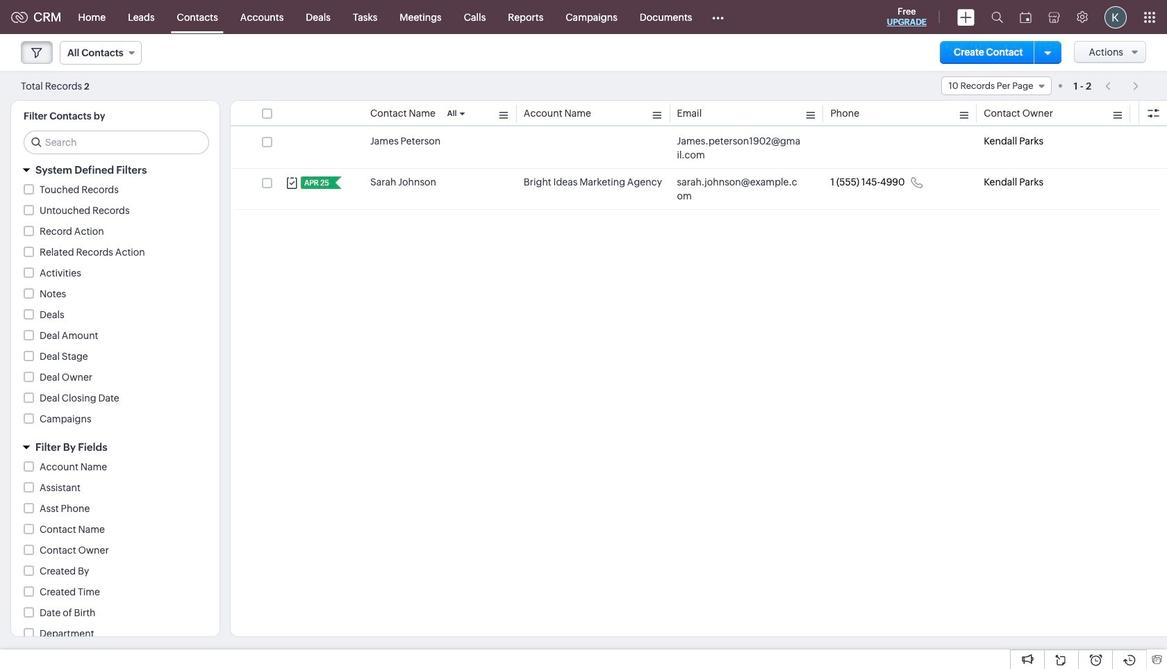 Task type: vqa. For each thing, say whether or not it's contained in the screenshot.
field
yes



Task type: locate. For each thing, give the bounding box(es) containing it.
None field
[[60, 41, 142, 65], [941, 76, 1052, 95], [60, 41, 142, 65], [941, 76, 1052, 95]]

Other Modules field
[[703, 6, 733, 28]]

create menu element
[[949, 0, 983, 34]]

search image
[[991, 11, 1003, 23]]

row group
[[231, 128, 1167, 210]]

navigation
[[1098, 76, 1146, 96]]



Task type: describe. For each thing, give the bounding box(es) containing it.
search element
[[983, 0, 1012, 34]]

logo image
[[11, 11, 28, 23]]

calendar image
[[1020, 11, 1032, 23]]

Search text field
[[24, 131, 208, 154]]

profile element
[[1096, 0, 1135, 34]]

create menu image
[[957, 9, 975, 25]]

profile image
[[1105, 6, 1127, 28]]



